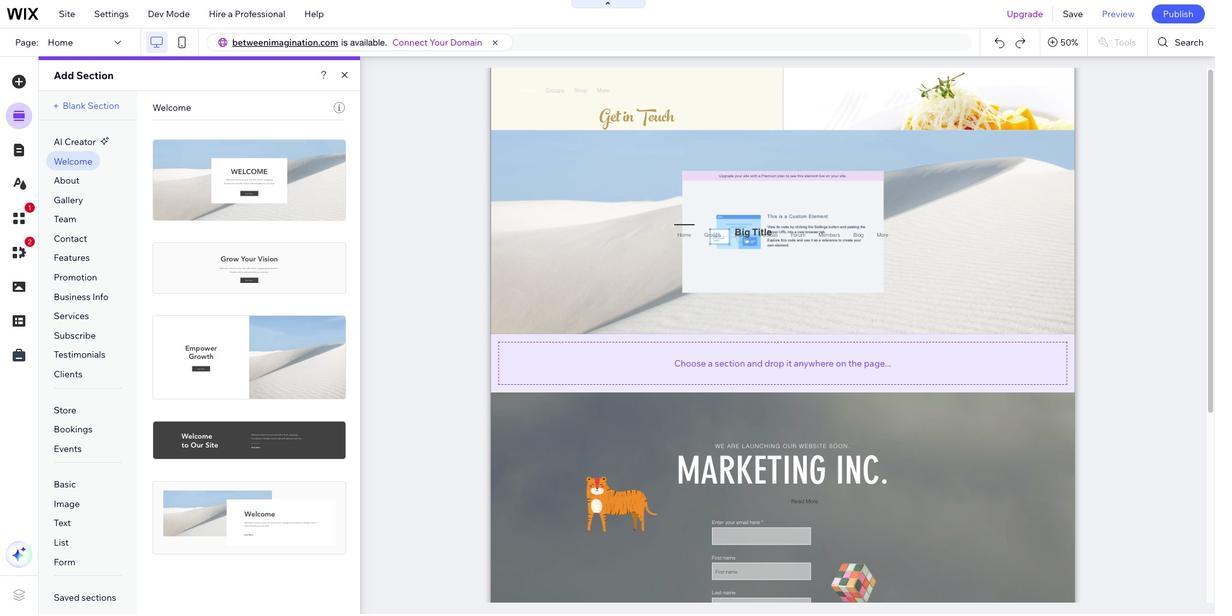 Task type: vqa. For each thing, say whether or not it's contained in the screenshot.
share
no



Task type: locate. For each thing, give the bounding box(es) containing it.
a left section
[[708, 357, 713, 369]]

1 button
[[6, 203, 35, 232]]

page...
[[864, 357, 892, 369]]

a
[[228, 8, 233, 20], [708, 357, 713, 369]]

business
[[54, 291, 91, 302]]

save button
[[1054, 0, 1093, 28]]

0 vertical spatial section
[[76, 69, 114, 82]]

form
[[54, 556, 75, 568]]

choose
[[675, 357, 706, 369]]

1 vertical spatial a
[[708, 357, 713, 369]]

domain
[[450, 37, 483, 48]]

section for blank section
[[88, 100, 120, 111]]

2 button
[[6, 237, 35, 266]]

site
[[59, 8, 75, 20]]

services
[[54, 310, 89, 322]]

your
[[430, 37, 448, 48]]

available.
[[350, 37, 387, 47]]

dev
[[148, 8, 164, 20]]

section right blank
[[88, 100, 120, 111]]

subscribe
[[54, 330, 96, 341]]

section
[[76, 69, 114, 82], [88, 100, 120, 111]]

blank
[[63, 100, 86, 111]]

business info
[[54, 291, 109, 302]]

add
[[54, 69, 74, 82]]

is
[[341, 37, 348, 47]]

50% button
[[1041, 28, 1088, 56]]

0 horizontal spatial a
[[228, 8, 233, 20]]

professional
[[235, 8, 285, 20]]

publish button
[[1152, 4, 1206, 23]]

tools
[[1115, 37, 1137, 48]]

store
[[54, 404, 76, 416]]

0 vertical spatial a
[[228, 8, 233, 20]]

blank section
[[63, 100, 120, 111]]

0 vertical spatial welcome
[[153, 102, 191, 113]]

welcome
[[153, 102, 191, 113], [54, 155, 92, 167]]

is available. connect your domain
[[341, 37, 483, 48]]

events
[[54, 443, 82, 454]]

betweenimagination.com
[[232, 37, 338, 48]]

saved sections
[[54, 592, 116, 603]]

text
[[54, 518, 71, 529]]

basic
[[54, 479, 76, 490]]

1 vertical spatial welcome
[[54, 155, 92, 167]]

a for professional
[[228, 8, 233, 20]]

1 vertical spatial section
[[88, 100, 120, 111]]

testimonials
[[54, 349, 106, 361]]

gallery
[[54, 194, 83, 206]]

section up blank section
[[76, 69, 114, 82]]

50%
[[1061, 37, 1079, 48]]

list
[[54, 537, 69, 548]]

a right hire
[[228, 8, 233, 20]]

publish
[[1164, 8, 1194, 20]]

1 horizontal spatial a
[[708, 357, 713, 369]]



Task type: describe. For each thing, give the bounding box(es) containing it.
add section
[[54, 69, 114, 82]]

1
[[28, 204, 32, 211]]

a for section
[[708, 357, 713, 369]]

team
[[54, 214, 76, 225]]

creator
[[65, 136, 96, 148]]

search
[[1175, 37, 1204, 48]]

contact
[[54, 233, 87, 244]]

dev mode
[[148, 8, 190, 20]]

mode
[[166, 8, 190, 20]]

preview
[[1103, 8, 1135, 20]]

hire
[[209, 8, 226, 20]]

promotion
[[54, 272, 97, 283]]

upgrade
[[1007, 8, 1044, 20]]

settings
[[94, 8, 129, 20]]

ai
[[54, 136, 63, 148]]

it
[[787, 357, 792, 369]]

on
[[836, 357, 847, 369]]

home
[[48, 37, 73, 48]]

tools button
[[1088, 28, 1148, 56]]

image
[[54, 498, 80, 510]]

sections
[[82, 592, 116, 603]]

anywhere
[[794, 357, 834, 369]]

section for add section
[[76, 69, 114, 82]]

the
[[849, 357, 862, 369]]

connect
[[393, 37, 428, 48]]

save
[[1063, 8, 1084, 20]]

choose a section and drop it anywhere on the page...
[[675, 357, 892, 369]]

features
[[54, 252, 90, 264]]

2
[[28, 238, 32, 246]]

help
[[304, 8, 324, 20]]

info
[[93, 291, 109, 302]]

0 horizontal spatial welcome
[[54, 155, 92, 167]]

bookings
[[54, 424, 93, 435]]

search button
[[1149, 28, 1216, 56]]

ai creator
[[54, 136, 96, 148]]

about
[[54, 175, 80, 186]]

preview button
[[1093, 0, 1145, 28]]

clients
[[54, 368, 83, 380]]

section
[[715, 357, 745, 369]]

saved
[[54, 592, 80, 603]]

and
[[747, 357, 763, 369]]

hire a professional
[[209, 8, 285, 20]]

drop
[[765, 357, 785, 369]]

1 horizontal spatial welcome
[[153, 102, 191, 113]]



